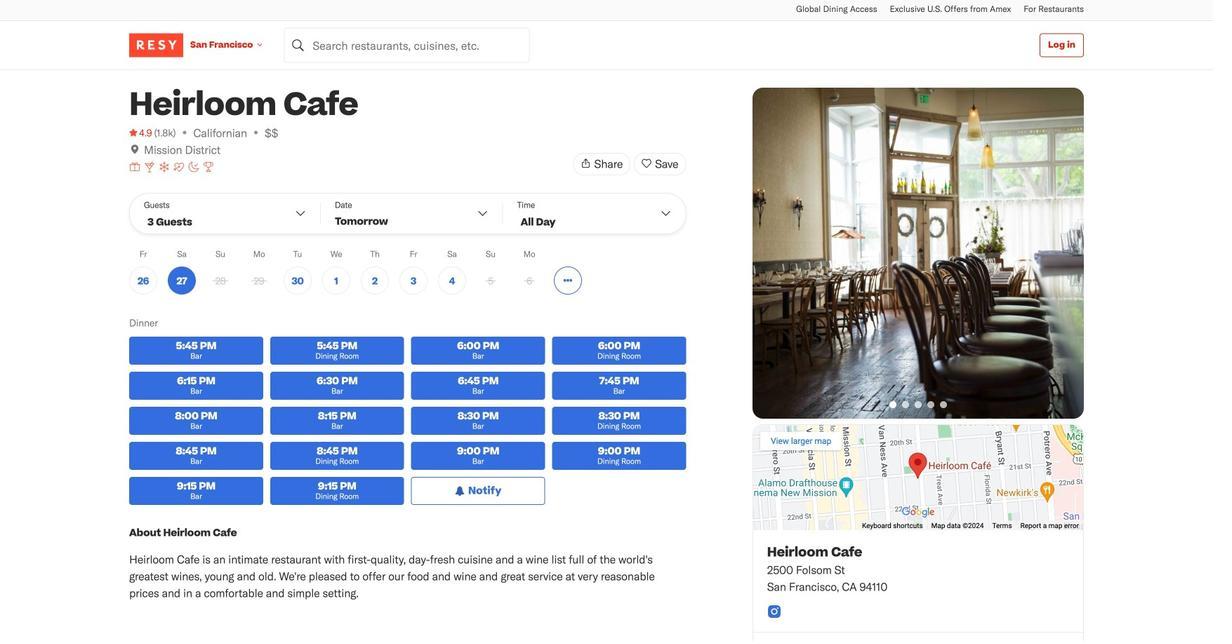 Task type: vqa. For each thing, say whether or not it's contained in the screenshot.
field
yes



Task type: describe. For each thing, give the bounding box(es) containing it.
4.9 out of 5 stars image
[[129, 126, 152, 140]]



Task type: locate. For each thing, give the bounding box(es) containing it.
None field
[[284, 28, 530, 63]]

Search restaurants, cuisines, etc. text field
[[284, 28, 530, 63]]

(1.8k) reviews element
[[154, 126, 176, 140]]



